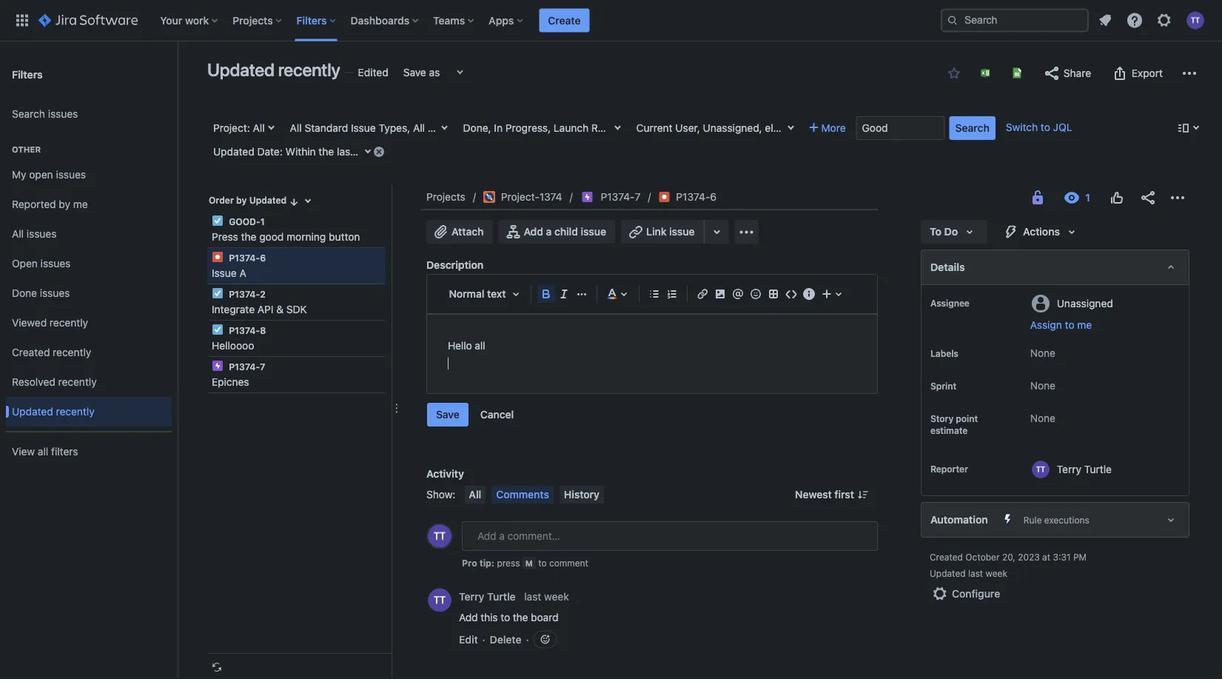 Task type: locate. For each thing, give the bounding box(es) containing it.
last down october on the right bottom of the page
[[969, 568, 984, 578]]

0 horizontal spatial issue
[[581, 225, 607, 237]]

1 vertical spatial week
[[986, 568, 1008, 578]]

as
[[429, 66, 440, 79]]

1 vertical spatial 1
[[260, 216, 265, 227]]

0 vertical spatial p1374-7
[[601, 191, 641, 203]]

unassigned,
[[703, 122, 763, 134]]

reporter
[[931, 464, 969, 474]]

date:
[[257, 146, 283, 158]]

created for created recently
[[12, 346, 50, 359]]

issues for done issues
[[40, 287, 70, 299]]

by right reported
[[59, 198, 70, 210]]

2 task image from the top
[[212, 287, 224, 299]]

1 horizontal spatial to
[[930, 226, 942, 238]]

project:
[[213, 122, 250, 134]]

issue right link
[[670, 225, 695, 237]]

issue down bug image at the top of page
[[212, 267, 237, 279]]

save button
[[427, 402, 469, 426]]

italic ⌘i image
[[555, 285, 573, 303]]

all right view
[[38, 446, 48, 458]]

search issues link
[[6, 99, 172, 129]]

normal text button
[[442, 280, 525, 307]]

0 horizontal spatial to
[[705, 122, 717, 134]]

me for assign to me
[[1078, 319, 1093, 331]]

p1374- for issue a
[[229, 253, 260, 263]]

0 vertical spatial none
[[1031, 347, 1056, 359]]

0 horizontal spatial p1374-7
[[227, 361, 265, 372]]

to right "assign" at the right of page
[[1065, 319, 1075, 331]]

1 horizontal spatial issue a
[[427, 190, 483, 211]]

filters
[[51, 446, 78, 458]]

task image
[[212, 215, 224, 227], [212, 287, 224, 299], [212, 324, 224, 335]]

story
[[931, 413, 954, 424]]

search image
[[947, 14, 959, 26]]

p1374-6 right bug image at the top of page
[[227, 253, 266, 263]]

created for created october 20, 2023 at 3:31 pm updated last week
[[930, 552, 963, 562]]

issue right 'child'
[[581, 225, 607, 237]]

the for add this to the board
[[513, 611, 528, 623]]

all for view
[[38, 446, 48, 458]]

search up other
[[12, 108, 45, 120]]

p1374- left bug icon
[[601, 191, 635, 203]]

0 vertical spatial save
[[403, 66, 426, 79]]

button
[[329, 231, 360, 243]]

info panel image
[[801, 285, 818, 303]]

0 vertical spatial turtle
[[932, 122, 960, 134]]

all inside the other group
[[12, 228, 24, 240]]

terry turtle
[[1057, 463, 1112, 475], [459, 590, 516, 602]]

to right 'this'
[[501, 611, 510, 623]]

jira software image
[[39, 11, 138, 29], [39, 11, 138, 29]]

1 vertical spatial none
[[1031, 380, 1056, 392]]

1 vertical spatial issue a
[[212, 267, 246, 279]]

1 up good
[[260, 216, 265, 227]]

projects inside popup button
[[233, 14, 273, 26]]

last
[[337, 146, 354, 158], [969, 568, 984, 578], [525, 590, 542, 602]]

menu bar
[[462, 485, 607, 503]]

0 vertical spatial last
[[337, 146, 354, 158]]

filters button
[[292, 9, 342, 32]]

types, up "remove criteria" icon
[[379, 122, 410, 134]]

1 horizontal spatial last
[[525, 590, 542, 602]]

the left board
[[513, 611, 528, 623]]

table image
[[765, 285, 783, 303]]

recently for resolved recently link
[[58, 376, 97, 388]]

recently down viewed recently link
[[53, 346, 91, 359]]

me down the my open issues 'link' at the left top of the page
[[73, 198, 88, 210]]

task left in
[[451, 122, 472, 134]]

actions image
[[1169, 189, 1187, 207]]

to right test,
[[705, 122, 717, 134]]

link
[[647, 225, 667, 237]]

7
[[635, 191, 641, 203], [260, 361, 265, 372]]

recently down created recently link
[[58, 376, 97, 388]]

1 vertical spatial do
[[945, 226, 958, 238]]

save inside button
[[403, 66, 426, 79]]

last down standard
[[337, 146, 354, 158]]

1 vertical spatial search
[[956, 122, 990, 134]]

1 issue from the left
[[581, 225, 607, 237]]

by for reported
[[59, 198, 70, 210]]

apps button
[[484, 9, 529, 32]]

integrate
[[212, 303, 255, 315]]

me
[[73, 198, 88, 210], [1078, 319, 1093, 331]]

terry up executions
[[1057, 463, 1082, 475]]

launch
[[554, 122, 589, 134]]

save left cancel
[[436, 408, 460, 420]]

p1374- left copy link to issue icon
[[676, 191, 711, 203]]

1 vertical spatial created
[[930, 552, 963, 562]]

all for all standard issue types,                                 all sub-task issue types,                                 bug,                                 epic,                                 story,                                 task
[[290, 122, 302, 134]]

p1374- right bug image at the top of page
[[229, 253, 260, 263]]

1 vertical spatial p1374-7
[[227, 361, 265, 372]]

api
[[258, 303, 274, 315]]

me inside the other group
[[73, 198, 88, 210]]

updated recently link
[[6, 397, 172, 427]]

0 vertical spatial issue a
[[427, 190, 483, 211]]

0 vertical spatial 7
[[635, 191, 641, 203]]

banner
[[0, 0, 1223, 41]]

by inside the other group
[[59, 198, 70, 210]]

created inside created october 20, 2023 at 3:31 pm updated last week
[[930, 552, 963, 562]]

by for order
[[236, 195, 247, 206]]

created recently
[[12, 346, 91, 359]]

recently
[[278, 59, 340, 80], [50, 317, 88, 329], [53, 346, 91, 359], [58, 376, 97, 388], [56, 406, 95, 418]]

last up board
[[525, 590, 542, 602]]

last week
[[525, 590, 569, 602]]

1 none from the top
[[1031, 347, 1056, 359]]

add left 'this'
[[459, 611, 478, 623]]

0 vertical spatial terry turtle
[[1057, 463, 1112, 475]]

your work
[[160, 14, 209, 26]]

1 vertical spatial updated recently
[[12, 406, 95, 418]]

updated inside the other group
[[12, 406, 53, 418]]

a up p1374-2
[[240, 267, 246, 279]]

filters right projects popup button
[[297, 14, 327, 26]]

0 horizontal spatial projects
[[233, 14, 273, 26]]

p1374- for helloooo
[[229, 325, 260, 335]]

1 vertical spatial filters
[[12, 68, 43, 80]]

by right order in the top of the page
[[236, 195, 247, 206]]

2 horizontal spatial last
[[969, 568, 984, 578]]

task right story,
[[619, 122, 641, 134]]

0 horizontal spatial task
[[451, 122, 472, 134]]

history
[[564, 488, 600, 500]]

0 vertical spatial 6
[[711, 191, 717, 203]]

1 horizontal spatial by
[[236, 195, 247, 206]]

comments button
[[492, 485, 554, 503]]

1 vertical spatial last
[[969, 568, 984, 578]]

2
[[260, 289, 266, 299]]

0 horizontal spatial 6
[[260, 253, 266, 263]]

2 vertical spatial week
[[544, 590, 569, 602]]

recently down filters dropdown button
[[278, 59, 340, 80]]

7 left bug icon
[[635, 191, 641, 203]]

do
[[719, 122, 733, 134], [945, 226, 958, 238]]

0 vertical spatial epic image
[[582, 191, 594, 203]]

task image up helloooo
[[212, 324, 224, 335]]

do right test,
[[719, 122, 733, 134]]

turtle up executions
[[1085, 463, 1112, 475]]

0 vertical spatial search
[[12, 108, 45, 120]]

updated recently down resolved recently
[[12, 406, 95, 418]]

1 horizontal spatial save
[[436, 408, 460, 420]]

issues for search issues
[[48, 108, 78, 120]]

admins,
[[864, 122, 902, 134]]

p1374- inside "link"
[[676, 191, 711, 203]]

within
[[286, 146, 316, 158]]

0 vertical spatial week
[[364, 146, 389, 158]]

Search field
[[941, 9, 1089, 32]]

terry turtle up executions
[[1057, 463, 1112, 475]]

0 horizontal spatial me
[[73, 198, 88, 210]]

sprint
[[931, 381, 957, 391]]

estimate
[[931, 425, 968, 435]]

all inside button
[[469, 488, 482, 500]]

task image for press
[[212, 215, 224, 227]]

2 vertical spatial the
[[513, 611, 528, 623]]

me for reported by me
[[73, 198, 88, 210]]

add inside button
[[524, 225, 544, 237]]

search inside button
[[956, 122, 990, 134]]

0 horizontal spatial issue a
[[212, 267, 246, 279]]

profile image of terry turtle image
[[428, 524, 452, 548]]

create button
[[539, 9, 590, 32]]

0 horizontal spatial add
[[459, 611, 478, 623]]

add left a
[[524, 225, 544, 237]]

updated down resolved at the left of page
[[12, 406, 53, 418]]

7 down 8
[[260, 361, 265, 372]]

task
[[451, 122, 472, 134], [619, 122, 641, 134]]

search left the switch
[[956, 122, 990, 134]]

1 horizontal spatial issue
[[670, 225, 695, 237]]

add
[[524, 225, 544, 237], [459, 611, 478, 623]]

actions button
[[994, 220, 1090, 244]]

search for search
[[956, 122, 990, 134]]

task image up press
[[212, 215, 224, 227]]

actions
[[1024, 226, 1060, 238]]

0 vertical spatial me
[[73, 198, 88, 210]]

types, right in
[[503, 122, 535, 134]]

epic image up epicnes
[[212, 360, 224, 372]]

1 left "remove criteria" icon
[[357, 146, 362, 158]]

do up details
[[945, 226, 958, 238]]

show:
[[427, 488, 456, 500]]

1 vertical spatial a
[[240, 267, 246, 279]]

me down unassigned
[[1078, 319, 1093, 331]]

0 horizontal spatial types,
[[379, 122, 410, 134]]

none for labels
[[1031, 347, 1056, 359]]

resolved recently link
[[6, 367, 172, 397]]

2 vertical spatial last
[[525, 590, 542, 602]]

0 vertical spatial filters
[[297, 14, 327, 26]]

history button
[[560, 485, 604, 503]]

0 horizontal spatial search
[[12, 108, 45, 120]]

1 task image from the top
[[212, 215, 224, 227]]

0 horizontal spatial the
[[241, 231, 257, 243]]

projects for the projects link
[[427, 191, 466, 203]]

2 issue from the left
[[670, 225, 695, 237]]

1 horizontal spatial 6
[[711, 191, 717, 203]]

details element
[[921, 250, 1190, 285]]

press the good morning button
[[212, 231, 360, 243]]

issue
[[351, 122, 376, 134], [475, 122, 500, 134], [427, 190, 467, 211], [212, 267, 237, 279]]

1 horizontal spatial filters
[[297, 14, 327, 26]]

link web pages and more image
[[708, 223, 726, 240]]

the down standard
[[319, 146, 334, 158]]

to up details
[[930, 226, 942, 238]]

done,                                 in progress,                                 launch ready,                                 launched,                                 test,                                 to do button
[[457, 116, 733, 140]]

0 vertical spatial updated recently
[[207, 59, 340, 80]]

assign to me button
[[1031, 318, 1175, 333]]

2 vertical spatial turtle
[[487, 590, 516, 602]]

2 task from the left
[[619, 122, 641, 134]]

created inside the other group
[[12, 346, 50, 359]]

configure
[[952, 588, 1001, 600]]

bold ⌘b image
[[538, 285, 555, 303]]

order by updated link
[[207, 191, 302, 209]]

6 up link web pages and more image
[[711, 191, 717, 203]]

jql
[[1054, 121, 1073, 133]]

issue a up 'attach' button
[[427, 190, 483, 211]]

2 horizontal spatial terry
[[1057, 463, 1082, 475]]

1 horizontal spatial the
[[319, 146, 334, 158]]

p1374-7 up epicnes
[[227, 361, 265, 372]]

terry right admins,
[[905, 122, 929, 134]]

newest first button
[[787, 485, 878, 503]]

configure link
[[923, 582, 1010, 606]]

bug image
[[212, 251, 224, 263]]

order by updated
[[209, 195, 287, 206]]

more
[[822, 122, 846, 134]]

link image
[[694, 285, 712, 303]]

in
[[494, 122, 503, 134]]

1 vertical spatial add
[[459, 611, 478, 623]]

epicnes
[[212, 376, 249, 388]]

1 vertical spatial terry
[[1057, 463, 1082, 475]]

1 vertical spatial all
[[38, 446, 48, 458]]

0 horizontal spatial updated recently
[[12, 406, 95, 418]]

p1374- up helloooo
[[229, 325, 260, 335]]

1 horizontal spatial turtle
[[932, 122, 960, 134]]

1 vertical spatial 6
[[260, 253, 266, 263]]

0 horizontal spatial last
[[337, 146, 354, 158]]

updated recently down projects popup button
[[207, 59, 340, 80]]

open in google sheets image
[[1012, 67, 1023, 79]]

export button
[[1104, 61, 1171, 85]]

save for save
[[436, 408, 460, 420]]

october
[[966, 552, 1000, 562]]

all up within
[[290, 122, 302, 134]]

issue a down bug image at the top of page
[[212, 267, 246, 279]]

the down good-1 at the top
[[241, 231, 257, 243]]

0 vertical spatial terry
[[905, 122, 929, 134]]

2 horizontal spatial the
[[513, 611, 528, 623]]

settings image
[[1156, 11, 1174, 29]]

turtle up add this to the board
[[487, 590, 516, 602]]

2 horizontal spatial turtle
[[1085, 463, 1112, 475]]

1 horizontal spatial task
[[619, 122, 641, 134]]

search for search issues
[[12, 108, 45, 120]]

terry up 'this'
[[459, 590, 485, 602]]

p1374- up integrate in the left of the page
[[229, 289, 260, 299]]

me inside button
[[1078, 319, 1093, 331]]

save left 'as'
[[403, 66, 426, 79]]

share
[[1064, 67, 1092, 79]]

resolved recently
[[12, 376, 97, 388]]

p1374-6 right bug icon
[[676, 191, 717, 203]]

to left jql
[[1041, 121, 1051, 133]]

export
[[1132, 67, 1163, 79]]

1 horizontal spatial types,
[[503, 122, 535, 134]]

1 horizontal spatial me
[[1078, 319, 1093, 331]]

add app image
[[738, 223, 756, 241]]

1 horizontal spatial week
[[544, 590, 569, 602]]

0 vertical spatial all
[[475, 339, 485, 351]]

project 1374 image
[[483, 191, 495, 203]]

0 vertical spatial 1
[[357, 146, 362, 158]]

created left october on the right bottom of the page
[[930, 552, 963, 562]]

terry turtle up 'this'
[[459, 590, 516, 602]]

recently down resolved recently link
[[56, 406, 95, 418]]

1 horizontal spatial terry
[[905, 122, 929, 134]]

newest first image
[[858, 488, 869, 500]]

save inside button
[[436, 408, 460, 420]]

week
[[364, 146, 389, 158], [986, 568, 1008, 578], [544, 590, 569, 602]]

add image, video, or file image
[[712, 285, 729, 303]]

a left project 1374 image
[[471, 190, 483, 211]]

updated
[[207, 59, 275, 80], [213, 146, 255, 158], [249, 195, 287, 206], [12, 406, 53, 418], [930, 568, 966, 578]]

notifications image
[[1097, 11, 1115, 29]]

assignee
[[931, 298, 970, 308]]

1 vertical spatial task image
[[212, 287, 224, 299]]

1 task from the left
[[451, 122, 472, 134]]

all right show:
[[469, 488, 482, 500]]

all up open
[[12, 228, 24, 240]]

&
[[276, 303, 284, 315]]

0 vertical spatial task image
[[212, 215, 224, 227]]

6 down good
[[260, 253, 266, 263]]

updated recently
[[207, 59, 340, 80], [12, 406, 95, 418]]

epic image left p1374-7 link
[[582, 191, 594, 203]]

normal
[[449, 287, 485, 300]]

all for hello
[[475, 339, 485, 351]]

sub-
[[428, 122, 451, 134]]

point
[[956, 413, 978, 424]]

1 vertical spatial save
[[436, 408, 460, 420]]

all right hello
[[475, 339, 485, 351]]

projects right work
[[233, 14, 273, 26]]

created down viewed
[[12, 346, 50, 359]]

issues for all issues
[[27, 228, 57, 240]]

created october 20, 2023 at 3:31 pm updated last week
[[930, 552, 1087, 578]]

0 vertical spatial created
[[12, 346, 50, 359]]

p1374-7 left bug icon
[[601, 191, 641, 203]]

automation
[[931, 514, 988, 526]]

0 horizontal spatial do
[[719, 122, 733, 134]]

issue a
[[427, 190, 483, 211], [212, 267, 246, 279]]

updated up configure link
[[930, 568, 966, 578]]

0 vertical spatial the
[[319, 146, 334, 158]]

filters inside dropdown button
[[297, 14, 327, 26]]

projects up 'attach' button
[[427, 191, 466, 203]]

0 horizontal spatial 7
[[260, 361, 265, 372]]

1 horizontal spatial projects
[[427, 191, 466, 203]]

1 vertical spatial me
[[1078, 319, 1093, 331]]

turtle down small icon
[[932, 122, 960, 134]]

recently up created recently in the bottom left of the page
[[50, 317, 88, 329]]

2 none from the top
[[1031, 380, 1056, 392]]

all inside description - main content area, start typing to enter text. text field
[[475, 339, 485, 351]]

filters up search issues
[[12, 68, 43, 80]]

0 horizontal spatial filters
[[12, 68, 43, 80]]

3 task image from the top
[[212, 324, 224, 335]]

text
[[487, 287, 506, 300]]

p1374- up epicnes
[[229, 361, 260, 372]]

task image up integrate in the left of the page
[[212, 287, 224, 299]]

filters
[[297, 14, 327, 26], [12, 68, 43, 80]]

1 vertical spatial projects
[[427, 191, 466, 203]]

epic image
[[582, 191, 594, 203], [212, 360, 224, 372]]

appswitcher icon image
[[13, 11, 31, 29]]

open in microsoft excel image
[[980, 67, 992, 79]]

p1374-
[[601, 191, 635, 203], [676, 191, 711, 203], [229, 253, 260, 263], [229, 289, 260, 299], [229, 325, 260, 335], [229, 361, 260, 372]]



Task type: describe. For each thing, give the bounding box(es) containing it.
1 horizontal spatial terry turtle
[[1057, 463, 1112, 475]]

resolved
[[12, 376, 55, 388]]

m
[[526, 558, 533, 568]]

done issues
[[12, 287, 70, 299]]

2023
[[1018, 552, 1040, 562]]

ready,
[[592, 122, 624, 134]]

none for sprint
[[1031, 380, 1056, 392]]

vote options: no one has voted for this issue yet. image
[[1109, 189, 1126, 207]]

0 horizontal spatial 1
[[260, 216, 265, 227]]

0 horizontal spatial terry turtle
[[459, 590, 516, 602]]

updated down project:
[[213, 146, 255, 158]]

all for all
[[469, 488, 482, 500]]

small image
[[949, 67, 961, 79]]

bug image
[[659, 191, 671, 203]]

bullet list ⌘⇧8 image
[[646, 285, 664, 303]]

primary element
[[9, 0, 941, 41]]

banner containing your work
[[0, 0, 1223, 41]]

current user,                                 unassigned,                                 eloisefrancis23,                                 org-admins,                                 terry turtle button
[[631, 116, 960, 140]]

all up date: at top left
[[253, 122, 265, 134]]

the for updated date: within the last 1 week
[[319, 146, 334, 158]]

p1374-8
[[227, 325, 266, 335]]

recently for updated recently link
[[56, 406, 95, 418]]

1 horizontal spatial updated recently
[[207, 59, 340, 80]]

add this to the board
[[459, 611, 559, 623]]

1 horizontal spatial p1374-7
[[601, 191, 641, 203]]

all left sub-
[[413, 122, 425, 134]]

viewed recently
[[12, 317, 88, 329]]

8
[[260, 325, 266, 335]]

project-1374
[[501, 191, 562, 203]]

help image
[[1126, 11, 1144, 29]]

updated inside created october 20, 2023 at 3:31 pm updated last week
[[930, 568, 966, 578]]

attach
[[452, 225, 484, 237]]

menu bar containing all
[[462, 485, 607, 503]]

numbered list ⌘⇧7 image
[[664, 285, 681, 303]]

copy link to issue image
[[714, 190, 726, 202]]

Description - Main content area, start typing to enter text. text field
[[448, 337, 857, 372]]

more formatting image
[[573, 285, 591, 303]]

my open issues
[[12, 169, 86, 181]]

open
[[29, 169, 53, 181]]

pro tip: press m to comment
[[462, 557, 589, 568]]

1 horizontal spatial a
[[471, 190, 483, 211]]

1 horizontal spatial p1374-6
[[676, 191, 717, 203]]

newest first
[[795, 488, 855, 500]]

remove criteria image
[[373, 146, 385, 157]]

0 vertical spatial to
[[705, 122, 717, 134]]

attach button
[[427, 220, 493, 243]]

current user,                                 unassigned,                                 eloisefrancis23,                                 org-admins,                                 terry turtle
[[637, 122, 960, 134]]

reported
[[12, 198, 56, 210]]

description
[[427, 258, 484, 271]]

done,
[[463, 122, 491, 134]]

1 horizontal spatial 1
[[357, 146, 362, 158]]

newest
[[795, 488, 832, 500]]

to inside button
[[1065, 319, 1075, 331]]

tip:
[[480, 557, 495, 568]]

add for add a child issue
[[524, 225, 544, 237]]

1 vertical spatial p1374-6
[[227, 253, 266, 263]]

reported by me
[[12, 198, 88, 210]]

1 types, from the left
[[379, 122, 410, 134]]

all issues
[[12, 228, 57, 240]]

executions
[[1045, 515, 1090, 525]]

automation element
[[921, 502, 1190, 538]]

edit
[[459, 633, 478, 645]]

bug,
[[537, 122, 559, 134]]

updated left small image
[[249, 195, 287, 206]]

view all filters
[[12, 446, 78, 458]]

0 horizontal spatial epic image
[[212, 360, 224, 372]]

Add a comment… field
[[462, 521, 878, 551]]

assign to me
[[1031, 319, 1093, 331]]

view all filters link
[[6, 437, 172, 467]]

0 horizontal spatial a
[[240, 267, 246, 279]]

all for all issues
[[12, 228, 24, 240]]

1 vertical spatial to
[[930, 226, 942, 238]]

small image
[[288, 196, 300, 208]]

story,
[[588, 122, 616, 134]]

mention image
[[729, 285, 747, 303]]

all issues link
[[6, 219, 172, 249]]

standard
[[305, 122, 348, 134]]

my open issues link
[[6, 160, 172, 190]]

open
[[12, 257, 38, 270]]

share image
[[1140, 189, 1158, 207]]

my
[[12, 169, 26, 181]]

turtle inside dropdown button
[[932, 122, 960, 134]]

sdk
[[287, 303, 307, 315]]

link issue
[[647, 225, 695, 237]]

7 inside p1374-7 link
[[635, 191, 641, 203]]

user,
[[676, 122, 700, 134]]

delete
[[490, 633, 522, 645]]

good-
[[229, 216, 260, 227]]

org-
[[844, 122, 864, 134]]

press
[[497, 557, 520, 568]]

morning
[[287, 231, 326, 243]]

2 types, from the left
[[503, 122, 535, 134]]

eloisefrancis23,
[[765, 122, 841, 134]]

3 none from the top
[[1031, 412, 1056, 424]]

projects link
[[427, 188, 466, 206]]

rule executions
[[1024, 515, 1090, 525]]

switch
[[1006, 121, 1038, 133]]

1 horizontal spatial do
[[945, 226, 958, 238]]

save for save as
[[403, 66, 426, 79]]

press
[[212, 231, 238, 243]]

p1374-6 link
[[676, 188, 717, 206]]

add reaction image
[[540, 633, 551, 645]]

1 vertical spatial the
[[241, 231, 257, 243]]

all button
[[465, 485, 486, 503]]

0 horizontal spatial turtle
[[487, 590, 516, 602]]

project-1374 link
[[483, 188, 562, 206]]

issue up 'attach' button
[[427, 190, 467, 211]]

your profile and settings image
[[1187, 11, 1205, 29]]

issues inside 'link'
[[56, 169, 86, 181]]

issue inside 'button'
[[670, 225, 695, 237]]

recently for viewed recently link
[[50, 317, 88, 329]]

viewed
[[12, 317, 47, 329]]

to right m
[[539, 557, 547, 568]]

terry inside dropdown button
[[905, 122, 929, 134]]

add a child issue
[[524, 225, 607, 237]]

apps
[[489, 14, 514, 26]]

week inside created october 20, 2023 at 3:31 pm updated last week
[[986, 568, 1008, 578]]

more button
[[804, 116, 852, 140]]

last inside created october 20, 2023 at 3:31 pm updated last week
[[969, 568, 984, 578]]

issue inside button
[[581, 225, 607, 237]]

edited
[[358, 66, 389, 79]]

1 horizontal spatial epic image
[[582, 191, 594, 203]]

task image for integrate
[[212, 287, 224, 299]]

create
[[548, 14, 581, 26]]

updated date: within the last 1 week
[[213, 146, 389, 158]]

Search issues using keywords text field
[[857, 116, 945, 140]]

hello
[[448, 339, 472, 351]]

0 horizontal spatial week
[[364, 146, 389, 158]]

done issues link
[[6, 278, 172, 308]]

created recently link
[[6, 338, 172, 367]]

activity
[[427, 467, 464, 480]]

good
[[259, 231, 284, 243]]

teams button
[[429, 9, 480, 32]]

board
[[531, 611, 559, 623]]

done,                                 in progress,                                 launch ready,                                 launched,                                 test,                                 to do
[[463, 122, 733, 134]]

issue up "remove criteria" icon
[[351, 122, 376, 134]]

0 horizontal spatial terry
[[459, 590, 485, 602]]

add for add this to the board
[[459, 611, 478, 623]]

cancel
[[480, 408, 514, 420]]

projects for projects popup button
[[233, 14, 273, 26]]

sidebar navigation image
[[161, 59, 194, 89]]

add a child issue button
[[499, 220, 615, 243]]

this
[[481, 611, 498, 623]]

code snippet image
[[783, 285, 801, 303]]

1 vertical spatial turtle
[[1085, 463, 1112, 475]]

save as
[[403, 66, 440, 79]]

recently for created recently link
[[53, 346, 91, 359]]

issue left progress,
[[475, 122, 500, 134]]

6 inside "link"
[[711, 191, 717, 203]]

details
[[931, 261, 965, 273]]

pm
[[1074, 552, 1087, 562]]

p1374- for integrate api & sdk
[[229, 289, 260, 299]]

1374
[[540, 191, 562, 203]]

story point estimate pin to top. only you can see pinned fields. image
[[946, 436, 958, 448]]

p1374- for epicnes
[[229, 361, 260, 372]]

project-
[[501, 191, 540, 203]]

reported by me link
[[6, 190, 172, 219]]

issues for open issues
[[41, 257, 71, 270]]

search issues
[[12, 108, 78, 120]]

your work button
[[156, 9, 224, 32]]

copy link to comment image
[[572, 589, 584, 601]]

other group
[[6, 129, 172, 431]]

updated down projects popup button
[[207, 59, 275, 80]]

all standard issue types,                                 all sub-task issue types,                                 bug,                                 epic,                                 story,                                 task button
[[284, 116, 641, 140]]

updated recently inside the other group
[[12, 406, 95, 418]]

open issues link
[[6, 249, 172, 278]]

emoji image
[[747, 285, 765, 303]]

viewed recently link
[[6, 308, 172, 338]]

20,
[[1003, 552, 1016, 562]]



Task type: vqa. For each thing, say whether or not it's contained in the screenshot.
Group
no



